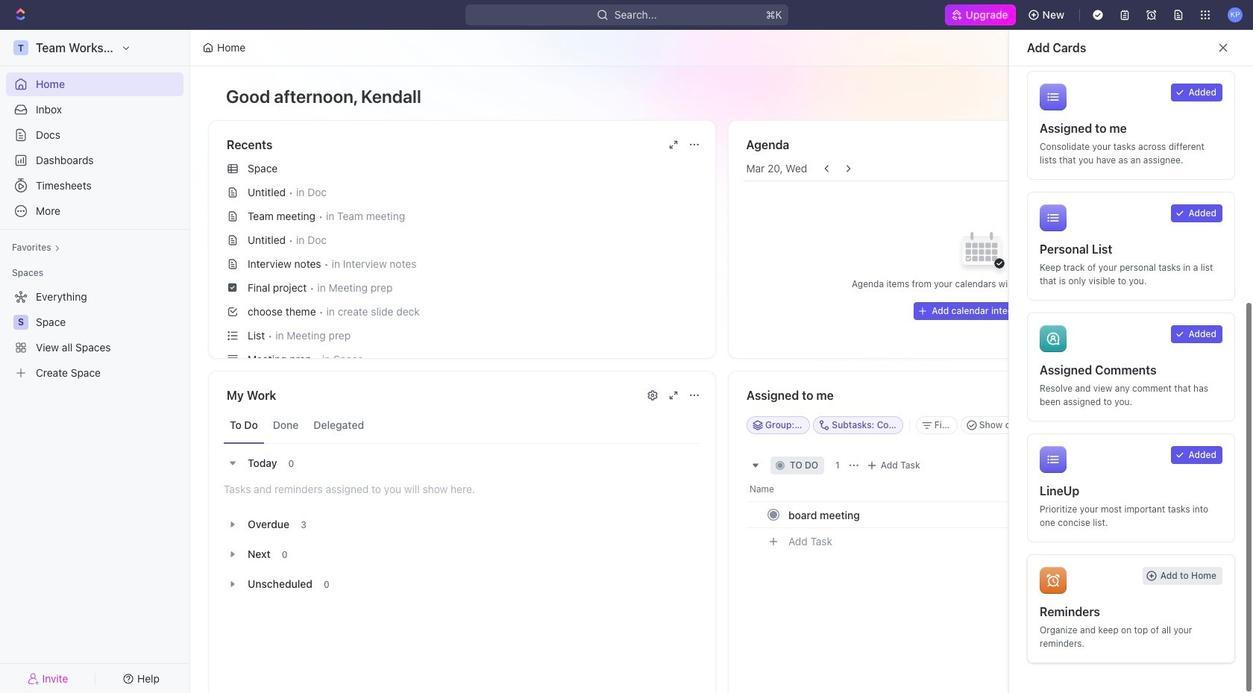 Task type: vqa. For each thing, say whether or not it's contained in the screenshot.
the bottommost user group image
no



Task type: locate. For each thing, give the bounding box(es) containing it.
team workspace, , element
[[13, 40, 28, 55]]

assigned to me image
[[1040, 84, 1067, 110]]

personal list image
[[1040, 204, 1067, 231]]

invite user image
[[27, 672, 39, 685]]

Search tasks... text field
[[1046, 414, 1159, 437]]

space, , element
[[13, 315, 28, 330]]

sidebar navigation
[[0, 30, 193, 693]]

tree
[[6, 285, 184, 385]]

tab list
[[224, 407, 700, 444]]

square check image
[[229, 283, 237, 292]]



Task type: describe. For each thing, give the bounding box(es) containing it.
tree inside the sidebar navigation
[[6, 285, 184, 385]]

lineup image
[[1040, 446, 1067, 473]]

reminders image
[[1040, 567, 1067, 594]]

assigned comments image
[[1040, 325, 1067, 352]]



